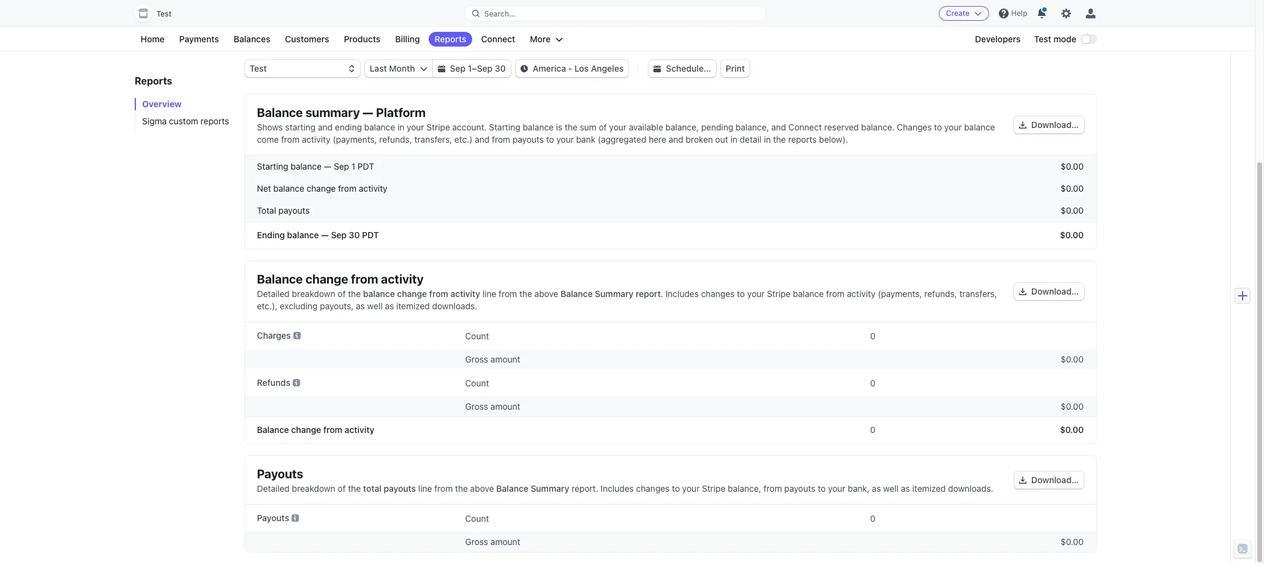 Task type: locate. For each thing, give the bounding box(es) containing it.
of right sum
[[599, 122, 607, 132]]

1 horizontal spatial refunds,
[[925, 289, 957, 299]]

(payments, inside . includes changes to your stripe balance from activity (payments, refunds, transfers, etc.), excluding payouts, as well as itemized downloads.
[[878, 289, 922, 299]]

2 grid from the top
[[245, 322, 1096, 444]]

3 0 cell from the top
[[674, 510, 876, 527]]

. includes changes to your stripe balance from activity (payments, refunds, transfers, etc.), excluding payouts, as well as itemized downloads.
[[257, 289, 997, 311]]

grid
[[245, 156, 1096, 249], [245, 322, 1096, 444]]

0 vertical spatial 0 cell
[[674, 327, 876, 344]]

download…
[[1032, 119, 1079, 130], [1032, 286, 1079, 296], [1032, 475, 1079, 485]]

customers
[[285, 34, 329, 44]]

2 0 from the top
[[870, 378, 876, 388]]

svg image
[[438, 65, 445, 72]]

starting up net
[[257, 161, 288, 172]]

– left ,
[[414, 34, 419, 44]]

0 horizontal spatial 1
[[351, 161, 355, 172]]

— for balance summary — platform
[[363, 105, 373, 119]]

2 download… from the top
[[1032, 286, 1079, 296]]

account.
[[452, 122, 487, 132]]

balance
[[257, 105, 303, 119], [257, 272, 303, 286], [561, 289, 593, 299], [257, 425, 289, 435], [496, 483, 529, 494]]

1 vertical spatial transfers,
[[960, 289, 997, 299]]

0 vertical spatial –
[[414, 34, 419, 44]]

0 horizontal spatial line
[[418, 483, 432, 494]]

0 vertical spatial itemized
[[396, 301, 430, 311]]

30 down the net balance change from activity
[[349, 230, 360, 240]]

balance change from activity for detailed breakdown of the
[[257, 272, 424, 286]]

gross amount for payouts
[[465, 537, 520, 547]]

changes inside balance summary — platform shows starting and ending balance in your stripe account. starting balance is the sum of your available balance, pending balance, and connect reserved balance. changes to your balance come from activity (payments, refunds, transfers, etc.) and from payouts to your bank (aggregated here and broken out in detail in the reports below).
[[897, 122, 932, 132]]

1 horizontal spatial reports
[[788, 134, 817, 145]]

payouts for payouts detailed breakdown of the total payouts line from the above balance summary report. includes changes to your stripe balance, from payouts to your bank, as well as itemized downloads.
[[257, 467, 303, 481]]

2 vertical spatial gross
[[465, 537, 488, 547]]

1 vertical spatial 0 cell
[[674, 374, 876, 391]]

amount
[[491, 354, 520, 364], [491, 401, 520, 412], [491, 537, 520, 547]]

includes right .
[[666, 289, 699, 299]]

grid for balance change from activity
[[245, 322, 1096, 444]]

0 vertical spatial changes
[[701, 289, 735, 299]]

1 vertical spatial count
[[465, 378, 489, 388]]

balance inside . includes changes to your stripe balance from activity (payments, refunds, transfers, etc.), excluding payouts, as well as itemized downloads.
[[793, 289, 824, 299]]

2 breakdown from the top
[[292, 483, 335, 494]]

sigma custom reports
[[142, 116, 229, 126]]

3 count from the top
[[465, 513, 489, 523]]

0 horizontal spatial refunds,
[[379, 134, 412, 145]]

starting right account.
[[489, 122, 521, 132]]

1 horizontal spatial (payments,
[[878, 289, 922, 299]]

1 row from the top
[[245, 156, 1096, 178]]

pdt for starting balance — sep 1 pdt
[[358, 161, 374, 172]]

tab list
[[245, 4, 1096, 23]]

1 vertical spatial —
[[324, 161, 331, 172]]

1 vertical spatial reports
[[134, 75, 172, 86]]

net
[[257, 183, 271, 194]]

gross amount for charges
[[465, 354, 520, 364]]

1 horizontal spatial 1
[[410, 34, 414, 44]]

0 vertical spatial amount
[[491, 354, 520, 364]]

refunds, inside . includes changes to your stripe balance from activity (payments, refunds, transfers, etc.), excluding payouts, as well as itemized downloads.
[[925, 289, 957, 299]]

custom
[[169, 116, 198, 126]]

summary left report
[[595, 289, 634, 299]]

— down the net balance change from activity
[[321, 230, 329, 240]]

0 horizontal spatial changes
[[636, 483, 670, 494]]

1 vertical spatial amount
[[491, 401, 520, 412]]

0 vertical spatial (payments,
[[333, 134, 377, 145]]

payments link
[[173, 32, 225, 47]]

row
[[245, 156, 1096, 178], [245, 178, 1096, 200], [245, 200, 1096, 222], [245, 222, 1096, 249], [245, 322, 1096, 349], [245, 349, 1096, 369], [245, 369, 1096, 396], [245, 396, 1096, 417], [245, 417, 1096, 444], [245, 505, 1096, 532], [245, 532, 1096, 552]]

sep down on
[[477, 63, 493, 74]]

of
[[527, 34, 535, 44], [599, 122, 607, 132], [338, 289, 346, 299], [338, 483, 346, 494]]

0 for refunds
[[870, 378, 876, 388]]

0 vertical spatial gross
[[465, 354, 488, 364]]

balance inside payouts detailed breakdown of the total payouts line from the above balance summary report. includes changes to your stripe balance, from payouts to your bank, as well as itemized downloads.
[[496, 483, 529, 494]]

summary
[[595, 289, 634, 299], [531, 483, 569, 494]]

starting
[[489, 122, 521, 132], [257, 161, 288, 172]]

reserved
[[824, 122, 859, 132]]

from
[[371, 34, 390, 44], [281, 134, 300, 145], [492, 134, 510, 145], [338, 183, 357, 194], [351, 272, 378, 286], [429, 289, 448, 299], [499, 289, 517, 299], [826, 289, 845, 299], [323, 425, 342, 435], [434, 483, 453, 494], [764, 483, 782, 494]]

payouts
[[257, 467, 303, 481], [257, 513, 289, 523]]

– down the based
[[472, 63, 477, 74]]

changes
[[245, 34, 280, 44], [897, 122, 932, 132]]

2 gross amount from the top
[[465, 401, 520, 412]]

1 detailed from the top
[[257, 289, 290, 299]]

payouts,
[[320, 301, 354, 311]]

0 horizontal spatial connect
[[481, 34, 515, 44]]

3 amount from the top
[[491, 537, 520, 547]]

1 horizontal spatial downloads.
[[948, 483, 994, 494]]

pdt
[[358, 161, 374, 172], [362, 230, 379, 240]]

0 horizontal spatial (payments,
[[333, 134, 377, 145]]

— up the net balance change from activity
[[324, 161, 331, 172]]

1 amount from the top
[[491, 354, 520, 364]]

svg image inside schedule… button
[[654, 65, 661, 72]]

2 vertical spatial 0 cell
[[674, 510, 876, 527]]

refunds, inside balance summary — platform shows starting and ending balance in your stripe account. starting balance is the sum of your available balance, pending balance, and connect reserved balance. changes to your balance come from activity (payments, refunds, transfers, etc.) and from payouts to your bank (aggregated here and broken out in detail in the reports below).
[[379, 134, 412, 145]]

0 vertical spatial changes
[[245, 34, 280, 44]]

1 horizontal spatial connect
[[789, 122, 822, 132]]

0 vertical spatial line
[[483, 289, 496, 299]]

1 vertical spatial refunds,
[[925, 289, 957, 299]]

0 vertical spatial count
[[465, 330, 489, 341]]

0 vertical spatial download… button
[[1014, 116, 1084, 134]]

0 vertical spatial grid
[[245, 156, 1096, 249]]

connect up below).
[[789, 122, 822, 132]]

as
[[356, 301, 365, 311], [385, 301, 394, 311], [872, 483, 881, 494], [901, 483, 910, 494]]

stripe inside payouts detailed breakdown of the total payouts line from the above balance summary report. includes changes to your stripe balance, from payouts to your bank, as well as itemized downloads.
[[702, 483, 726, 494]]

test for test
[[157, 9, 172, 18]]

0 horizontal spatial reports
[[134, 75, 172, 86]]

reports inside balance summary — platform shows starting and ending balance in your stripe account. starting balance is the sum of your available balance, pending balance, and connect reserved balance. changes to your balance come from activity (payments, refunds, transfers, etc.) and from payouts to your bank (aggregated here and broken out in detail in the reports below).
[[788, 134, 817, 145]]

payouts inside payouts detailed breakdown of the total payouts line from the above balance summary report. includes changes to your stripe balance, from payouts to your bank, as well as itemized downloads.
[[257, 467, 303, 481]]

reports link
[[429, 32, 473, 47]]

0 horizontal spatial summary
[[531, 483, 569, 494]]

1 horizontal spatial transfers,
[[960, 289, 997, 299]]

0 vertical spatial downloads.
[[432, 301, 477, 311]]

1 vertical spatial well
[[883, 483, 899, 494]]

0 vertical spatial starting
[[489, 122, 521, 132]]

balance inside "row"
[[257, 425, 289, 435]]

payouts inside "row"
[[257, 513, 289, 523]]

2 vertical spatial count
[[465, 513, 489, 523]]

2 balance change from activity from the top
[[257, 425, 374, 435]]

0 vertical spatial includes
[[666, 289, 699, 299]]

3 gross amount from the top
[[465, 537, 520, 547]]

detailed breakdown of the balance change from activity line from the above balance summary report
[[257, 289, 661, 299]]

1 vertical spatial 30
[[495, 63, 506, 74]]

1 vertical spatial download… button
[[1014, 283, 1084, 300]]

3 row from the top
[[245, 200, 1096, 222]]

30 for ending balance — sep 30 pdt
[[349, 230, 360, 240]]

to
[[282, 34, 290, 44], [934, 122, 942, 132], [546, 134, 554, 145], [737, 289, 745, 299], [672, 483, 680, 494], [818, 483, 826, 494]]

2 vertical spatial gross amount
[[465, 537, 520, 547]]

1 horizontal spatial changes
[[897, 122, 932, 132]]

balance change from activity for 0
[[257, 425, 374, 435]]

2 $0.00 cell from the top
[[882, 401, 1084, 412]]

30 inside "row"
[[349, 230, 360, 240]]

2 payouts from the top
[[257, 513, 289, 523]]

0 horizontal spatial reports
[[200, 116, 229, 126]]

1 download… button from the top
[[1014, 116, 1084, 134]]

1 up month
[[410, 34, 414, 44]]

gross amount
[[465, 354, 520, 364], [465, 401, 520, 412], [465, 537, 520, 547]]

0 vertical spatial well
[[367, 301, 383, 311]]

breakdown up the excluding
[[292, 289, 335, 299]]

svg image inside america - los angeles "button"
[[521, 65, 528, 72]]

2 0 cell from the top
[[674, 374, 876, 391]]

amount for payouts
[[491, 537, 520, 547]]

grid containing charges
[[245, 322, 1096, 444]]

activity inside balance summary — platform shows starting and ending balance in your stripe account. starting balance is the sum of your available balance, pending balance, and connect reserved balance. changes to your balance come from activity (payments, refunds, transfers, etc.) and from payouts to your bank (aggregated here and broken out in detail in the reports below).
[[302, 134, 331, 145]]

1 grid from the top
[[245, 156, 1096, 249]]

changes inside . includes changes to your stripe balance from activity (payments, refunds, transfers, etc.), excluding payouts, as well as itemized downloads.
[[701, 289, 735, 299]]

3 $0.00 cell from the top
[[882, 537, 1084, 547]]

schedule…
[[666, 63, 711, 74]]

download… for platform
[[1032, 119, 1079, 130]]

stripe
[[312, 34, 336, 44], [427, 122, 450, 132], [767, 289, 791, 299], [702, 483, 726, 494]]

refunds
[[257, 377, 290, 388]]

count for detailed breakdown of the
[[465, 513, 489, 523]]

1 vertical spatial payouts
[[257, 513, 289, 523]]

2 vertical spatial $0.00 cell
[[882, 537, 1084, 547]]

reports left below).
[[788, 134, 817, 145]]

1 vertical spatial reports
[[788, 134, 817, 145]]

search…
[[484, 9, 515, 18]]

home link
[[134, 32, 171, 47]]

2 horizontal spatial 1
[[468, 63, 472, 74]]

0 vertical spatial pdt
[[358, 161, 374, 172]]

charges
[[257, 330, 291, 341]]

create button
[[939, 6, 990, 21]]

well
[[367, 301, 383, 311], [883, 483, 899, 494]]

$0.00
[[1061, 161, 1084, 172], [1061, 183, 1084, 194], [1061, 205, 1084, 216], [1060, 230, 1084, 240], [1061, 354, 1084, 364], [1061, 401, 1084, 412], [1060, 425, 1084, 435], [1061, 537, 1084, 547]]

–
[[414, 34, 419, 44], [472, 63, 477, 74]]

1 vertical spatial balance change from activity
[[257, 425, 374, 435]]

1 0 cell from the top
[[674, 327, 876, 344]]

1 vertical spatial downloads.
[[948, 483, 994, 494]]

0 horizontal spatial downloads.
[[432, 301, 477, 311]]

activity inside . includes changes to your stripe balance from activity (payments, refunds, transfers, etc.), excluding payouts, as well as itemized downloads.
[[847, 289, 876, 299]]

30 down the connect link
[[495, 63, 506, 74]]

,
[[448, 34, 450, 44]]

1 up the net balance change from activity
[[351, 161, 355, 172]]

balance summary — platform shows starting and ending balance in your stripe account. starting balance is the sum of your available balance, pending balance, and connect reserved balance. changes to your balance come from activity (payments, refunds, transfers, etc.) and from payouts to your bank (aggregated here and broken out in detail in the reports below).
[[257, 105, 995, 145]]

excluding
[[280, 301, 318, 311]]

(payments,
[[333, 134, 377, 145], [878, 289, 922, 299]]

and
[[318, 122, 333, 132], [772, 122, 786, 132], [475, 134, 490, 145], [669, 134, 684, 145]]

30 for sep 1 – sep 30
[[495, 63, 506, 74]]

— left the platform
[[363, 105, 373, 119]]

of inside balance summary — platform shows starting and ending balance in your stripe account. starting balance is the sum of your available balance, pending balance, and connect reserved balance. changes to your balance come from activity (payments, refunds, transfers, etc.) and from payouts to your bank (aggregated here and broken out in detail in the reports below).
[[599, 122, 607, 132]]

1 $0.00 cell from the top
[[882, 354, 1084, 364]]

2 vertical spatial amount
[[491, 537, 520, 547]]

grid containing starting balance —
[[245, 156, 1096, 249]]

0 horizontal spatial changes
[[245, 34, 280, 44]]

row containing balance change from activity
[[245, 417, 1096, 444]]

reports up overview
[[134, 75, 172, 86]]

svg image inside last month popup button
[[420, 65, 427, 72]]

0 vertical spatial test
[[157, 9, 172, 18]]

row containing ending balance —
[[245, 222, 1096, 249]]

mode
[[1054, 34, 1077, 44]]

0
[[870, 330, 876, 341], [870, 378, 876, 388], [870, 425, 876, 435], [870, 513, 876, 523]]

reports right custom
[[200, 116, 229, 126]]

more button
[[524, 32, 569, 47]]

reports up svg image on the top of page
[[435, 34, 466, 44]]

1 payouts from the top
[[257, 467, 303, 481]]

summary left the report.
[[531, 483, 569, 494]]

well right bank,
[[883, 483, 899, 494]]

0 horizontal spatial above
[[470, 483, 494, 494]]

2 download… button from the top
[[1014, 283, 1084, 300]]

breakdown left total
[[292, 483, 335, 494]]

itemized inside payouts detailed breakdown of the total payouts line from the above balance summary report. includes changes to your stripe balance, from payouts to your bank, as well as itemized downloads.
[[913, 483, 946, 494]]

ending
[[335, 122, 362, 132]]

1 vertical spatial grid
[[245, 322, 1096, 444]]

0 vertical spatial —
[[363, 105, 373, 119]]

1 vertical spatial summary
[[531, 483, 569, 494]]

svg image for second download… button
[[1019, 288, 1027, 295]]

reports
[[200, 116, 229, 126], [788, 134, 817, 145]]

1 horizontal spatial test
[[1034, 34, 1052, 44]]

4 0 from the top
[[870, 513, 876, 523]]

5 row from the top
[[245, 322, 1096, 349]]

changes inside payouts detailed breakdown of the total payouts line from the above balance summary report. includes changes to your stripe balance, from payouts to your bank, as well as itemized downloads.
[[636, 483, 670, 494]]

1 count from the top
[[465, 330, 489, 341]]

0 vertical spatial reports
[[200, 116, 229, 126]]

0 vertical spatial 1
[[410, 34, 414, 44]]

0 vertical spatial 30
[[437, 34, 448, 44]]

refunds,
[[379, 134, 412, 145], [925, 289, 957, 299]]

2 vertical spatial —
[[321, 230, 329, 240]]

sep up month
[[392, 34, 408, 44]]

2 vertical spatial download…
[[1032, 475, 1079, 485]]

test inside button
[[157, 9, 172, 18]]

well right payouts,
[[367, 301, 383, 311]]

— inside balance summary — platform shows starting and ending balance in your stripe account. starting balance is the sum of your available balance, pending balance, and connect reserved balance. changes to your balance come from activity (payments, refunds, transfers, etc.) and from payouts to your bank (aggregated here and broken out in detail in the reports below).
[[363, 105, 373, 119]]

on
[[479, 34, 489, 44]]

1 horizontal spatial well
[[883, 483, 899, 494]]

test
[[157, 9, 172, 18], [1034, 34, 1052, 44]]

svg image
[[420, 65, 427, 72], [521, 65, 528, 72], [654, 65, 661, 72], [1019, 121, 1027, 129], [1019, 288, 1027, 295], [1019, 477, 1027, 484]]

svg image for america - los angeles "button"
[[521, 65, 528, 72]]

ending balance — sep 30 pdt
[[257, 230, 379, 240]]

line
[[483, 289, 496, 299], [418, 483, 432, 494]]

1 vertical spatial changes
[[636, 483, 670, 494]]

total
[[257, 205, 276, 216]]

— for ending balance —
[[321, 230, 329, 240]]

1 download… from the top
[[1032, 119, 1079, 130]]

test up home
[[157, 9, 172, 18]]

in right detail
[[764, 134, 771, 145]]

1 horizontal spatial includes
[[666, 289, 699, 299]]

in
[[398, 122, 405, 132], [731, 134, 738, 145], [764, 134, 771, 145]]

connect
[[481, 34, 515, 44], [789, 122, 822, 132]]

change
[[586, 34, 616, 44], [307, 183, 336, 194], [306, 272, 348, 286], [397, 289, 427, 299], [291, 425, 321, 435]]

$0.00 cell
[[882, 354, 1084, 364], [882, 401, 1084, 412], [882, 537, 1084, 547]]

cell
[[257, 354, 459, 364], [257, 537, 459, 547], [674, 537, 876, 547]]

in right out
[[731, 134, 738, 145]]

0 horizontal spatial 30
[[349, 230, 360, 240]]

1 vertical spatial itemized
[[913, 483, 946, 494]]

0 horizontal spatial starting
[[257, 161, 288, 172]]

2 row from the top
[[245, 178, 1096, 200]]

balance,
[[666, 122, 699, 132], [736, 122, 769, 132], [728, 483, 761, 494]]

0 vertical spatial gross amount
[[465, 354, 520, 364]]

30 left the based
[[437, 34, 448, 44]]

in down the platform
[[398, 122, 405, 132]]

gross
[[465, 354, 488, 364], [465, 401, 488, 412], [465, 537, 488, 547]]

of left total
[[338, 483, 346, 494]]

1 vertical spatial detailed
[[257, 483, 290, 494]]

0 cell
[[674, 327, 876, 344], [674, 374, 876, 391], [674, 510, 876, 527]]

0 horizontal spatial in
[[398, 122, 405, 132]]

1 vertical spatial starting
[[257, 161, 288, 172]]

2 vertical spatial download… button
[[1014, 472, 1084, 489]]

angeles
[[591, 63, 624, 74]]

0 horizontal spatial itemized
[[396, 301, 430, 311]]

here
[[649, 134, 667, 145]]

balances
[[234, 34, 270, 44]]

breakdown
[[292, 289, 335, 299], [292, 483, 335, 494]]

0 vertical spatial payouts
[[257, 467, 303, 481]]

from inside . includes changes to your stripe balance from activity (payments, refunds, transfers, etc.), excluding payouts, as well as itemized downloads.
[[826, 289, 845, 299]]

schedule… button
[[649, 60, 716, 77]]

last month
[[370, 63, 415, 74]]

balance inside balance summary — platform shows starting and ending balance in your stripe account. starting balance is the sum of your available balance, pending balance, and connect reserved balance. changes to your balance come from activity (payments, refunds, transfers, etc.) and from payouts to your bank (aggregated here and broken out in detail in the reports below).
[[257, 105, 303, 119]]

reports
[[435, 34, 466, 44], [134, 75, 172, 86]]

row containing net balance change from activity
[[245, 178, 1096, 200]]

cell inside grid
[[257, 354, 459, 364]]

1 horizontal spatial summary
[[595, 289, 634, 299]]

balance
[[338, 34, 369, 44], [552, 34, 584, 44], [364, 122, 395, 132], [523, 122, 554, 132], [964, 122, 995, 132], [291, 161, 322, 172], [273, 183, 304, 194], [287, 230, 319, 240], [363, 289, 395, 299], [793, 289, 824, 299]]

Search… search field
[[465, 6, 766, 21]]

1 horizontal spatial changes
[[701, 289, 735, 299]]

changes
[[701, 289, 735, 299], [636, 483, 670, 494]]

0 vertical spatial refunds,
[[379, 134, 412, 145]]

to inside . includes changes to your stripe balance from activity (payments, refunds, transfers, etc.), excluding payouts, as well as itemized downloads.
[[737, 289, 745, 299]]

2 vertical spatial 30
[[349, 230, 360, 240]]

0 cell for count
[[674, 374, 876, 391]]

0 vertical spatial download…
[[1032, 119, 1079, 130]]

detailed
[[257, 289, 290, 299], [257, 483, 290, 494]]

1 balance change from activity from the top
[[257, 272, 424, 286]]

3 gross from the top
[[465, 537, 488, 547]]

0 vertical spatial $0.00 cell
[[882, 354, 1084, 364]]

3 download… button from the top
[[1014, 472, 1084, 489]]

1 gross from the top
[[465, 354, 488, 364]]

9 row from the top
[[245, 417, 1096, 444]]

connect down search…
[[481, 34, 515, 44]]

0 for charges
[[870, 330, 876, 341]]

1 breakdown from the top
[[292, 289, 335, 299]]

1 0 from the top
[[870, 330, 876, 341]]

changes right balance. on the top
[[897, 122, 932, 132]]

includes right the report.
[[601, 483, 634, 494]]

7 row from the top
[[245, 369, 1096, 396]]

downloads. inside payouts detailed breakdown of the total payouts line from the above balance summary report. includes changes to your stripe balance, from payouts to your bank, as well as itemized downloads.
[[948, 483, 994, 494]]

balance change from activity
[[257, 272, 424, 286], [257, 425, 374, 435]]

1 horizontal spatial reports
[[435, 34, 466, 44]]

1 gross amount from the top
[[465, 354, 520, 364]]

gross for payouts
[[465, 537, 488, 547]]

2 count from the top
[[465, 378, 489, 388]]

0 vertical spatial transfers,
[[414, 134, 452, 145]]

1 vertical spatial gross amount
[[465, 401, 520, 412]]

balance, inside payouts detailed breakdown of the total payouts line from the above balance summary report. includes changes to your stripe balance, from payouts to your bank, as well as itemized downloads.
[[728, 483, 761, 494]]

detailed inside payouts detailed breakdown of the total payouts line from the above balance summary report. includes changes to your stripe balance, from payouts to your bank, as well as itemized downloads.
[[257, 483, 290, 494]]

1 right svg image on the top of page
[[468, 63, 472, 74]]

0 for payouts
[[870, 513, 876, 523]]

row containing starting balance —
[[245, 156, 1096, 178]]

based
[[452, 34, 477, 44]]

0 horizontal spatial –
[[414, 34, 419, 44]]

includes
[[666, 289, 699, 299], [601, 483, 634, 494]]

0 horizontal spatial includes
[[601, 483, 634, 494]]

date
[[506, 34, 524, 44]]

10 row from the top
[[245, 505, 1096, 532]]

4 row from the top
[[245, 222, 1096, 249]]

0 vertical spatial detailed
[[257, 289, 290, 299]]

2 horizontal spatial 30
[[495, 63, 506, 74]]

2 detailed from the top
[[257, 483, 290, 494]]

changes left customers
[[245, 34, 280, 44]]

well inside payouts detailed breakdown of the total payouts line from the above balance summary report. includes changes to your stripe balance, from payouts to your bank, as well as itemized downloads.
[[883, 483, 899, 494]]

test left mode at the right top
[[1034, 34, 1052, 44]]

3 download… from the top
[[1032, 475, 1079, 485]]



Task type: vqa. For each thing, say whether or not it's contained in the screenshot.
Refunds's 0
yes



Task type: describe. For each thing, give the bounding box(es) containing it.
downloads. inside . includes changes to your stripe balance from activity (payments, refunds, transfers, etc.), excluding payouts, as well as itemized downloads.
[[432, 301, 477, 311]]

ending
[[257, 230, 285, 240]]

developers link
[[969, 32, 1027, 47]]

0 vertical spatial connect
[[481, 34, 515, 44]]

billing
[[395, 34, 420, 44]]

broken
[[686, 134, 713, 145]]

1 horizontal spatial above
[[535, 289, 558, 299]]

notifications image
[[1037, 9, 1047, 18]]

your inside . includes changes to your stripe balance from activity (payments, refunds, transfers, etc.), excluding payouts, as well as itemized downloads.
[[747, 289, 765, 299]]

sep 1 – sep 30
[[450, 63, 506, 74]]

sigma
[[142, 116, 166, 126]]

cell for payouts
[[257, 537, 459, 547]]

.
[[661, 289, 663, 299]]

row containing payouts
[[245, 505, 1096, 532]]

svg image for download… button corresponding to of
[[1019, 477, 1027, 484]]

transfers, inside . includes changes to your stripe balance from activity (payments, refunds, transfers, etc.), excluding payouts, as well as itemized downloads.
[[960, 289, 997, 299]]

bank
[[576, 134, 596, 145]]

svg image for schedule… button
[[654, 65, 661, 72]]

summary inside payouts detailed breakdown of the total payouts line from the above balance summary report. includes changes to your stripe balance, from payouts to your bank, as well as itemized downloads.
[[531, 483, 569, 494]]

transfers, inside balance summary — platform shows starting and ending balance in your stripe account. starting balance is the sum of your available balance, pending balance, and connect reserved balance. changes to your balance come from activity (payments, refunds, transfers, etc.) and from payouts to your bank (aggregated here and broken out in detail in the reports below).
[[414, 134, 452, 145]]

Search… text field
[[465, 6, 766, 21]]

payouts inside balance summary — platform shows starting and ending balance in your stripe account. starting balance is the sum of your available balance, pending balance, and connect reserved balance. changes to your balance come from activity (payments, refunds, transfers, etc.) and from payouts to your bank (aggregated here and broken out in detail in the reports below).
[[513, 134, 544, 145]]

customers link
[[279, 32, 335, 47]]

total
[[363, 483, 382, 494]]

billing link
[[389, 32, 426, 47]]

starting
[[285, 122, 316, 132]]

last
[[370, 63, 387, 74]]

starting balance — sep 1 pdt
[[257, 161, 374, 172]]

developers
[[975, 34, 1021, 44]]

grid for balance summary — platform
[[245, 156, 1096, 249]]

includes inside payouts detailed breakdown of the total payouts line from the above balance summary report. includes changes to your stripe balance, from payouts to your bank, as well as itemized downloads.
[[601, 483, 634, 494]]

test for test mode
[[1034, 34, 1052, 44]]

2 horizontal spatial in
[[764, 134, 771, 145]]

3 0 from the top
[[870, 425, 876, 435]]

stripe inside balance summary — platform shows starting and ending balance in your stripe account. starting balance is the sum of your available balance, pending balance, and connect reserved balance. changes to your balance come from activity (payments, refunds, transfers, etc.) and from payouts to your bank (aggregated here and broken out in detail in the reports below).
[[427, 122, 450, 132]]

print
[[726, 63, 745, 74]]

8 row from the top
[[245, 396, 1096, 417]]

row containing charges
[[245, 322, 1096, 349]]

1 inside "row"
[[351, 161, 355, 172]]

report.
[[572, 483, 598, 494]]

platform
[[376, 105, 426, 119]]

starting inside balance summary — platform shows starting and ending balance in your stripe account. starting balance is the sum of your available balance, pending balance, and connect reserved balance. changes to your balance come from activity (payments, refunds, transfers, etc.) and from payouts to your bank (aggregated here and broken out in detail in the reports below).
[[489, 122, 521, 132]]

pending
[[701, 122, 734, 132]]

gross for charges
[[465, 354, 488, 364]]

month
[[389, 63, 415, 74]]

last month button
[[365, 60, 432, 77]]

test button
[[134, 5, 184, 22]]

america - los angeles
[[533, 63, 624, 74]]

(aggregated
[[598, 134, 647, 145]]

sep up the net balance change from activity
[[334, 161, 349, 172]]

2 gross from the top
[[465, 401, 488, 412]]

svg image for last month popup button
[[420, 65, 427, 72]]

itemized inside . includes changes to your stripe balance from activity (payments, refunds, transfers, etc.), excluding payouts, as well as itemized downloads.
[[396, 301, 430, 311]]

1 horizontal spatial 30
[[437, 34, 448, 44]]

download… button for platform
[[1014, 116, 1084, 134]]

sep right svg image on the top of page
[[450, 63, 466, 74]]

0 cell for detailed breakdown of the
[[674, 510, 876, 527]]

of inside payouts detailed breakdown of the total payouts line from the above balance summary report. includes changes to your stripe balance, from payouts to your bank, as well as itemized downloads.
[[338, 483, 346, 494]]

1 horizontal spatial line
[[483, 289, 496, 299]]

shows
[[257, 122, 283, 132]]

total payouts
[[257, 205, 310, 216]]

overview
[[142, 99, 181, 109]]

connect link
[[475, 32, 522, 47]]

is
[[556, 122, 563, 132]]

america
[[533, 63, 566, 74]]

sigma custom reports link
[[134, 115, 232, 127]]

stripe inside . includes changes to your stripe balance from activity (payments, refunds, transfers, etc.), excluding payouts, as well as itemized downloads.
[[767, 289, 791, 299]]

svg image for platform's download… button
[[1019, 121, 1027, 129]]

come
[[257, 134, 279, 145]]

count for count
[[465, 378, 489, 388]]

etc.)
[[455, 134, 473, 145]]

available
[[629, 122, 663, 132]]

products
[[344, 34, 381, 44]]

download… for of
[[1032, 475, 1079, 485]]

of right date
[[527, 34, 535, 44]]

well inside . includes changes to your stripe balance from activity (payments, refunds, transfers, etc.), excluding payouts, as well as itemized downloads.
[[367, 301, 383, 311]]

balances link
[[228, 32, 277, 47]]

of up payouts,
[[338, 289, 346, 299]]

1 horizontal spatial –
[[472, 63, 477, 74]]

cell for charges
[[257, 354, 459, 364]]

1 vertical spatial 1
[[468, 63, 472, 74]]

line inside payouts detailed breakdown of the total payouts line from the above balance summary report. includes changes to your stripe balance, from payouts to your bank, as well as itemized downloads.
[[418, 483, 432, 494]]

0 vertical spatial summary
[[595, 289, 634, 299]]

los
[[575, 63, 589, 74]]

2 amount from the top
[[491, 401, 520, 412]]

help button
[[994, 4, 1033, 23]]

detail
[[740, 134, 762, 145]]

more
[[530, 34, 551, 44]]

etc.),
[[257, 301, 278, 311]]

6 row from the top
[[245, 349, 1096, 369]]

payouts for payouts
[[257, 513, 289, 523]]

sum
[[580, 122, 597, 132]]

help
[[1012, 9, 1028, 18]]

changes to your stripe balance from sep 1 – sep 30 , based on the date of the balance change
[[245, 34, 616, 44]]

test mode
[[1034, 34, 1077, 44]]

summary
[[306, 105, 360, 119]]

bank,
[[848, 483, 870, 494]]

starting inside "row"
[[257, 161, 288, 172]]

(payments, inside balance summary — platform shows starting and ending balance in your stripe account. starting balance is the sum of your available balance, pending balance, and connect reserved balance. changes to your balance come from activity (payments, refunds, transfers, etc.) and from payouts to your bank (aggregated here and broken out in detail in the reports below).
[[333, 134, 377, 145]]

balance.
[[861, 122, 895, 132]]

above inside payouts detailed breakdown of the total payouts line from the above balance summary report. includes changes to your stripe balance, from payouts to your bank, as well as itemized downloads.
[[470, 483, 494, 494]]

pdt for ending balance — sep 30 pdt
[[362, 230, 379, 240]]

create
[[946, 9, 970, 18]]

1 horizontal spatial in
[[731, 134, 738, 145]]

payments
[[179, 34, 219, 44]]

download… button for of
[[1014, 472, 1084, 489]]

print button
[[721, 60, 750, 77]]

overview link
[[134, 98, 232, 110]]

sep left ,
[[419, 34, 435, 44]]

home
[[141, 34, 165, 44]]

payouts detailed breakdown of the total payouts line from the above balance summary report. includes changes to your stripe balance, from payouts to your bank, as well as itemized downloads.
[[257, 467, 994, 494]]

row containing refunds
[[245, 369, 1096, 396]]

out
[[715, 134, 728, 145]]

breakdown inside payouts detailed breakdown of the total payouts line from the above balance summary report. includes changes to your stripe balance, from payouts to your bank, as well as itemized downloads.
[[292, 483, 335, 494]]

— for starting balance —
[[324, 161, 331, 172]]

connect inside balance summary — platform shows starting and ending balance in your stripe account. starting balance is the sum of your available balance, pending balance, and connect reserved balance. changes to your balance come from activity (payments, refunds, transfers, etc.) and from payouts to your bank (aggregated here and broken out in detail in the reports below).
[[789, 122, 822, 132]]

sep down the net balance change from activity
[[331, 230, 347, 240]]

includes inside . includes changes to your stripe balance from activity (payments, refunds, transfers, etc.), excluding payouts, as well as itemized downloads.
[[666, 289, 699, 299]]

row containing total payouts
[[245, 200, 1096, 222]]

america - los angeles button
[[516, 60, 629, 77]]

amount for charges
[[491, 354, 520, 364]]

reports inside the "sigma custom reports" link
[[200, 116, 229, 126]]

products link
[[338, 32, 387, 47]]

11 row from the top
[[245, 532, 1096, 552]]

net balance change from activity
[[257, 183, 388, 194]]

below).
[[819, 134, 848, 145]]

report
[[636, 289, 661, 299]]

-
[[568, 63, 572, 74]]



